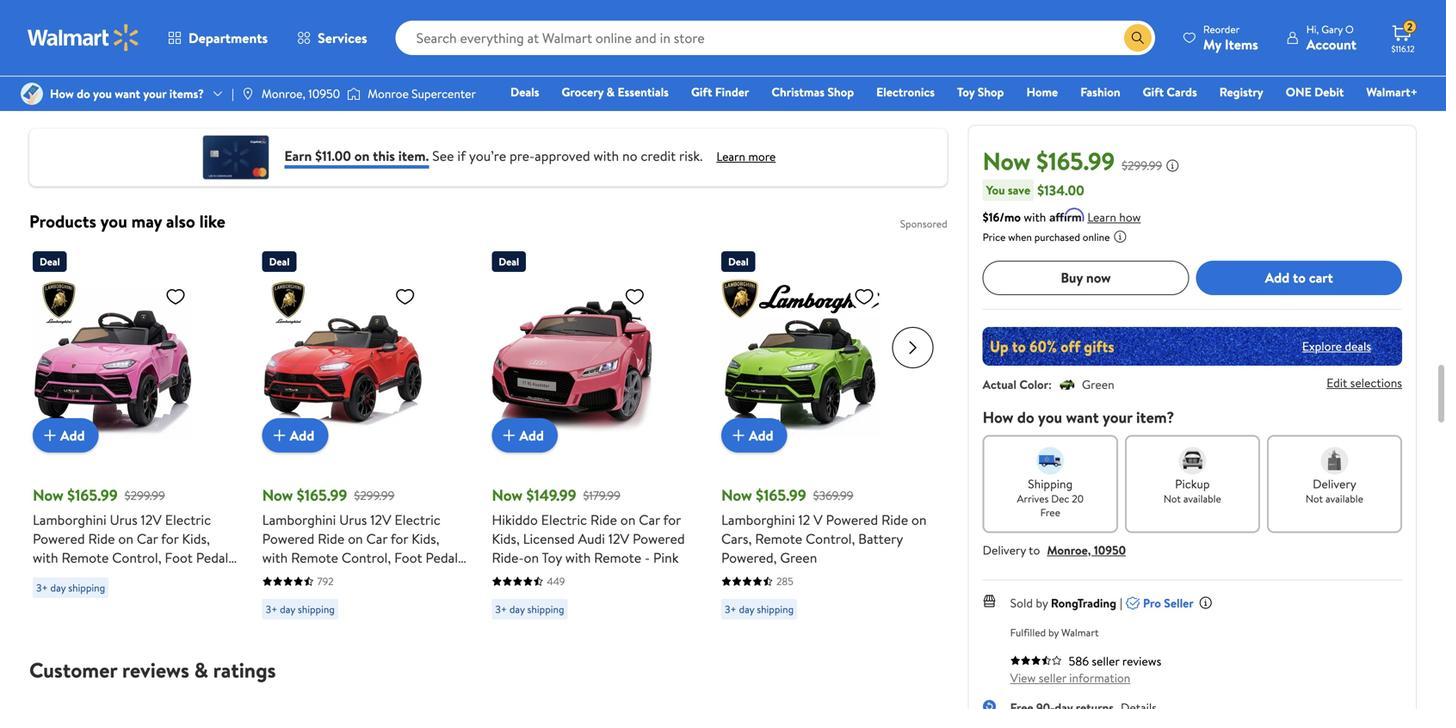 Task type: locate. For each thing, give the bounding box(es) containing it.
lamborghini urus 12v electric powered ride on car for kids, with remote control, foot pedal, mp3 player and led headlights image for add button for now $165.99 $299.99 lamborghini urus 12v electric powered ride on car for kids, with remote control, foot pedal, mp3 player and led headlights
[[262, 279, 422, 439]]

electric inside now $165.99 $299.99 lamborghini urus 12v electric powered ride on car for kids, with remote control, foot pedal, mp3 player and led headlights
[[395, 510, 441, 529]]

and for now $165.99 $299.99 lamborghini urus 12v electric powered ride on car for kids, with remote control, foot pedal, mp3 player and led headlights
[[333, 567, 355, 586]]

available
[[1184, 491, 1221, 506], [1326, 491, 1364, 506]]

your down cancer
[[143, 85, 166, 102]]

$165.99 for now $165.99 $299.99 lamborghini urus 12v electric powered ride on car for kids, with remote control, foot pedal, mp3 player and led headlights 3+ day shipping
[[67, 485, 118, 506]]

1 lamborghini from the left
[[33, 510, 106, 529]]

0 horizontal spatial electric
[[165, 510, 211, 529]]

1 deal from the left
[[40, 254, 60, 269]]

1 not from the left
[[1164, 491, 1181, 506]]

1 add to cart image from the left
[[269, 425, 290, 446]]

0 horizontal spatial how
[[50, 85, 74, 102]]

add to favorites list, lamborghini urus 12v electric powered ride on car for kids, with remote control, foot pedal, mp3 player and led headlights image
[[165, 286, 186, 307], [395, 286, 416, 307]]

toy inside now $149.99 $179.99 hikiddo electric ride on car for kids, licensed audi 12v powered ride-on toy with remote - pink
[[542, 548, 562, 567]]

0 horizontal spatial want
[[115, 85, 140, 102]]

$11.00
[[315, 146, 351, 165]]

player for now $165.99 $299.99 lamborghini urus 12v electric powered ride on car for kids, with remote control, foot pedal, mp3 player and led headlights
[[293, 567, 330, 586]]

credit
[[641, 146, 676, 165]]

learn inside capital one  earn $11.00 on this item. see if you're pre-approved with no credit risk. learn more element
[[717, 148, 745, 165]]

&
[[607, 84, 615, 100], [194, 656, 208, 685]]

deal for now $165.99 $299.99 lamborghini urus 12v electric powered ride on car for kids, with remote control, foot pedal, mp3 player and led headlights
[[269, 254, 290, 269]]

buy
[[1061, 268, 1083, 287]]

1 horizontal spatial $299.99
[[354, 487, 395, 504]]

0 horizontal spatial pedal,
[[196, 548, 232, 567]]

1 add to favorites list, lamborghini urus 12v electric powered ride on car for kids, with remote control, foot pedal, mp3 player and led headlights image from the left
[[165, 286, 186, 307]]

add to cart image for lamborghini 12 v powered ride on cars, remote control, battery powered, green
[[728, 425, 749, 446]]

1 horizontal spatial not
[[1306, 491, 1323, 506]]

green up 285
[[780, 548, 817, 567]]

led for now $165.99 $299.99 lamborghini urus 12v electric powered ride on car for kids, with remote control, foot pedal, mp3 player and led headlights
[[358, 567, 383, 586]]

gift left finder
[[691, 84, 712, 100]]

view
[[1010, 670, 1036, 686]]

add button for now $149.99 $179.99 hikiddo electric ride on car for kids, licensed audi 12v powered ride-on toy with remote - pink
[[492, 418, 558, 453]]

 image
[[347, 85, 361, 102], [241, 87, 255, 101]]

20
[[1072, 491, 1084, 506]]

you for how do you want your item?
[[1038, 407, 1062, 428]]

1 horizontal spatial pedal,
[[426, 548, 461, 567]]

delivery down the intent image for delivery
[[1313, 475, 1357, 492]]

0 horizontal spatial green
[[780, 548, 817, 567]]

want for items?
[[115, 85, 140, 102]]

not for delivery
[[1306, 491, 1323, 506]]

2 deal from the left
[[269, 254, 290, 269]]

1 add button from the left
[[33, 418, 99, 453]]

pedal, for now $165.99 $299.99 lamborghini urus 12v electric powered ride on car for kids, with remote control, foot pedal, mp3 player and led headlights 3+ day shipping
[[196, 548, 232, 567]]

0 horizontal spatial to
[[1029, 542, 1040, 558]]

want down cancer
[[115, 85, 140, 102]]

1 vertical spatial by
[[1048, 625, 1059, 640]]

warning:
[[60, 66, 121, 83]]

headlights inside now $165.99 $299.99 lamborghini urus 12v electric powered ride on car for kids, with remote control, foot pedal, mp3 player and led headlights 3+ day shipping
[[157, 567, 220, 586]]

2 gift from the left
[[1143, 84, 1164, 100]]

3+ day shipping for now $165.99 $299.99 lamborghini urus 12v electric powered ride on car for kids, with remote control, foot pedal, mp3 player and led headlights
[[266, 602, 335, 617]]

pre-
[[510, 146, 535, 165]]

0 vertical spatial delivery
[[1313, 475, 1357, 492]]

learn more about strikethrough prices image
[[1166, 159, 1180, 172]]

0 vertical spatial do
[[77, 85, 90, 102]]

1 horizontal spatial for
[[391, 529, 408, 548]]

1 led from the left
[[128, 567, 153, 586]]

1 foot from the left
[[165, 548, 193, 567]]

control, inside now $165.99 $299.99 lamborghini urus 12v electric powered ride on car for kids, with remote control, foot pedal, mp3 player and led headlights
[[342, 548, 391, 567]]

led inside now $165.99 $299.99 lamborghini urus 12v electric powered ride on car for kids, with remote control, foot pedal, mp3 player and led headlights
[[358, 567, 383, 586]]

monroe, down free
[[1047, 542, 1091, 558]]

kids, for now $165.99 $299.99 lamborghini urus 12v electric powered ride on car for kids, with remote control, foot pedal, mp3 player and led headlights
[[412, 529, 439, 548]]

pedal, inside now $165.99 $299.99 lamborghini urus 12v electric powered ride on car for kids, with remote control, foot pedal, mp3 player and led headlights 3+ day shipping
[[196, 548, 232, 567]]

add
[[1265, 268, 1290, 287], [60, 426, 85, 445], [290, 426, 314, 445], [519, 426, 544, 445], [749, 426, 774, 445]]

3+
[[36, 581, 48, 595], [266, 602, 277, 617], [495, 602, 507, 617], [725, 602, 737, 617]]

1 mp3 from the left
[[33, 567, 60, 586]]

not inside pickup not available
[[1164, 491, 1181, 506]]

0 vertical spatial by
[[1036, 595, 1048, 611]]

2 horizontal spatial and
[[333, 567, 355, 586]]

day
[[50, 581, 66, 595], [280, 602, 295, 617], [509, 602, 525, 617], [739, 602, 754, 617]]

0 horizontal spatial add to cart image
[[40, 425, 60, 446]]

now inside now $165.99 $299.99 lamborghini urus 12v electric powered ride on car for kids, with remote control, foot pedal, mp3 player and led headlights 3+ day shipping
[[33, 485, 64, 506]]

how down warning icon
[[50, 85, 74, 102]]

urus
[[110, 510, 137, 529], [339, 510, 367, 529]]

3 kids, from the left
[[492, 529, 520, 548]]

2 lamborghini urus 12v electric powered ride on car for kids, with remote control, foot pedal, mp3 player and led headlights image from the left
[[262, 279, 422, 439]]

on inside now $165.99 $299.99 lamborghini urus 12v electric powered ride on car for kids, with remote control, foot pedal, mp3 player and led headlights
[[348, 529, 363, 548]]

lamborghini
[[33, 510, 106, 529], [262, 510, 336, 529], [721, 510, 795, 529]]

2 3+ day shipping from the left
[[495, 602, 564, 617]]

car inside now $165.99 $299.99 lamborghini urus 12v electric powered ride on car for kids, with remote control, foot pedal, mp3 player and led headlights 3+ day shipping
[[137, 529, 158, 548]]

3+ day shipping for now $149.99 $179.99 hikiddo electric ride on car for kids, licensed audi 12v powered ride-on toy with remote - pink
[[495, 602, 564, 617]]

my
[[1203, 35, 1222, 54]]

player inside now $165.99 $299.99 lamborghini urus 12v electric powered ride on car for kids, with remote control, foot pedal, mp3 player and led headlights 3+ day shipping
[[63, 567, 100, 586]]

shipping down 449 on the bottom left of the page
[[527, 602, 564, 617]]

deal for now $165.99 $369.99 lamborghini 12 v powered ride on cars, remote control, battery powered, green
[[728, 254, 749, 269]]

1 horizontal spatial to
[[1293, 268, 1306, 287]]

intent image for shipping image
[[1037, 447, 1064, 475]]

0 horizontal spatial seller
[[1039, 670, 1067, 686]]

do for how do you want your items?
[[77, 85, 90, 102]]

0 horizontal spatial mp3
[[33, 567, 60, 586]]

o
[[1345, 22, 1354, 37]]

1 vertical spatial learn
[[1088, 209, 1116, 225]]

2 shop from the left
[[978, 84, 1004, 100]]

2 foot from the left
[[394, 548, 422, 567]]

10950 up 'rongtrading'
[[1094, 542, 1126, 558]]

warnings image
[[913, 38, 934, 59]]

how do you want your items?
[[50, 85, 204, 102]]

foot inside now $165.99 $299.99 lamborghini urus 12v electric powered ride on car for kids, with remote control, foot pedal, mp3 player and led headlights
[[394, 548, 422, 567]]

product group
[[33, 244, 238, 627], [262, 244, 468, 627], [492, 244, 697, 627], [721, 244, 927, 627]]

2
[[1407, 20, 1413, 34]]

1 horizontal spatial 12v
[[370, 510, 391, 529]]

kids, inside now $165.99 $299.99 lamborghini urus 12v electric powered ride on car for kids, with remote control, foot pedal, mp3 player and led headlights 3+ day shipping
[[182, 529, 210, 548]]

available down the intent image for pickup
[[1184, 491, 1221, 506]]

delivery for not
[[1313, 475, 1357, 492]]

christmas shop
[[772, 84, 854, 100]]

0 vertical spatial monroe,
[[262, 85, 306, 102]]

kids, inside now $165.99 $299.99 lamborghini urus 12v electric powered ride on car for kids, with remote control, foot pedal, mp3 player and led headlights
[[412, 529, 439, 548]]

by right sold at the bottom right of page
[[1036, 595, 1048, 611]]

$165.99 inside the now $165.99 $369.99 lamborghini 12 v powered ride on cars, remote control, battery powered, green
[[756, 485, 806, 506]]

& right grocery
[[607, 84, 615, 100]]

powered inside the now $165.99 $369.99 lamborghini 12 v powered ride on cars, remote control, battery powered, green
[[826, 510, 878, 529]]

powered inside now $165.99 $299.99 lamborghini urus 12v electric powered ride on car for kids, with remote control, foot pedal, mp3 player and led headlights
[[262, 529, 314, 548]]

day inside now $165.99 $299.99 lamborghini urus 12v electric powered ride on car for kids, with remote control, foot pedal, mp3 player and led headlights 3+ day shipping
[[50, 581, 66, 595]]

walmart
[[1061, 625, 1099, 640]]

shop inside toy shop link
[[978, 84, 1004, 100]]

led inside now $165.99 $299.99 lamborghini urus 12v electric powered ride on car for kids, with remote control, foot pedal, mp3 player and led headlights 3+ day shipping
[[128, 567, 153, 586]]

1 vertical spatial to
[[1029, 542, 1040, 558]]

shop for toy shop
[[978, 84, 1004, 100]]

reproductive
[[185, 66, 255, 83]]

gift finder link
[[683, 83, 757, 101]]

seller
[[1092, 653, 1120, 670], [1039, 670, 1067, 686]]

earn
[[284, 146, 312, 165]]

 image
[[21, 83, 43, 105]]

2 player from the left
[[293, 567, 330, 586]]

1 horizontal spatial seller
[[1092, 653, 1120, 670]]

add inside button
[[1265, 268, 1290, 287]]

0 horizontal spatial 3+ day shipping
[[266, 602, 335, 617]]

2 horizontal spatial 12v
[[608, 529, 629, 548]]

available inside pickup not available
[[1184, 491, 1221, 506]]

car for now $165.99 $299.99 lamborghini urus 12v electric powered ride on car for kids, with remote control, foot pedal, mp3 player and led headlights 3+ day shipping
[[137, 529, 158, 548]]

1 horizontal spatial lamborghini
[[262, 510, 336, 529]]

shipping for now $165.99 $369.99 lamborghini 12 v powered ride on cars, remote control, battery powered, green
[[757, 602, 794, 617]]

1 horizontal spatial &
[[607, 84, 615, 100]]

2 pedal, from the left
[[426, 548, 461, 567]]

add to cart image
[[40, 425, 60, 446], [728, 425, 749, 446]]

shipping up 'customer'
[[68, 581, 105, 595]]

1 player from the left
[[63, 567, 100, 586]]

12v
[[141, 510, 162, 529], [370, 510, 391, 529], [608, 529, 629, 548]]

headlights inside now $165.99 $299.99 lamborghini urus 12v electric powered ride on car for kids, with remote control, foot pedal, mp3 player and led headlights
[[386, 567, 450, 586]]

not down the intent image for pickup
[[1164, 491, 1181, 506]]

2 product group from the left
[[262, 244, 468, 627]]

12v inside now $165.99 $299.99 lamborghini urus 12v electric powered ride on car for kids, with remote control, foot pedal, mp3 player and led headlights
[[370, 510, 391, 529]]

1 electric from the left
[[165, 510, 211, 529]]

0 horizontal spatial player
[[63, 567, 100, 586]]

2 horizontal spatial $299.99
[[1122, 157, 1162, 174]]

on
[[354, 146, 370, 165], [620, 510, 636, 529], [912, 510, 927, 529], [118, 529, 133, 548], [348, 529, 363, 548], [524, 548, 539, 567]]

now inside now $165.99 $299.99 lamborghini urus 12v electric powered ride on car for kids, with remote control, foot pedal, mp3 player and led headlights
[[262, 485, 293, 506]]

by right fulfilled
[[1048, 625, 1059, 640]]

1 gift from the left
[[691, 84, 712, 100]]

when
[[1008, 230, 1032, 244]]

shipping
[[68, 581, 105, 595], [298, 602, 335, 617], [527, 602, 564, 617], [757, 602, 794, 617]]

electric
[[165, 510, 211, 529], [395, 510, 441, 529], [541, 510, 587, 529]]

delivery inside delivery not available
[[1313, 475, 1357, 492]]

lamborghini inside now $165.99 $299.99 lamborghini urus 12v electric powered ride on car for kids, with remote control, foot pedal, mp3 player and led headlights
[[262, 510, 336, 529]]

item.
[[398, 146, 429, 165]]

now
[[1086, 268, 1111, 287]]

add to favorites list, lamborghini urus 12v electric powered ride on car for kids, with remote control, foot pedal, mp3 player and led headlights image for third product group from the right
[[395, 286, 416, 307]]

1 horizontal spatial shop
[[978, 84, 1004, 100]]

learn for learn more
[[717, 148, 745, 165]]

want for item?
[[1066, 407, 1099, 428]]

learn up online
[[1088, 209, 1116, 225]]

seller down 3.4249 stars out of 5, based on 586 seller reviews element
[[1039, 670, 1067, 686]]

control, inside the now $165.99 $369.99 lamborghini 12 v powered ride on cars, remote control, battery powered, green
[[806, 529, 855, 548]]

now for now $165.99 $369.99 lamborghini 12 v powered ride on cars, remote control, battery powered, green
[[721, 485, 752, 506]]

delivery for to
[[983, 542, 1026, 558]]

$165.99 for now $165.99 $299.99 lamborghini urus 12v electric powered ride on car for kids, with remote control, foot pedal, mp3 player and led headlights
[[297, 485, 347, 506]]

shipping down 285
[[757, 602, 794, 617]]

online
[[1083, 230, 1110, 244]]

0 horizontal spatial learn
[[717, 148, 745, 165]]

control, inside now $165.99 $299.99 lamborghini urus 12v electric powered ride on car for kids, with remote control, foot pedal, mp3 player and led headlights 3+ day shipping
[[112, 548, 161, 567]]

do
[[77, 85, 90, 102], [1017, 407, 1034, 428]]

arrives
[[1017, 491, 1049, 506]]

rongtrading
[[1051, 595, 1117, 611]]

& left ratings
[[194, 656, 208, 685]]

price when purchased online
[[983, 230, 1110, 244]]

1 horizontal spatial add to cart image
[[728, 425, 749, 446]]

1 horizontal spatial do
[[1017, 407, 1034, 428]]

items
[[1225, 35, 1258, 54]]

you left the may
[[100, 209, 127, 233]]

shop right christmas
[[828, 84, 854, 100]]

1 horizontal spatial  image
[[347, 85, 361, 102]]

12v for now $165.99 $299.99 lamborghini urus 12v electric powered ride on car for kids, with remote control, foot pedal, mp3 player and led headlights
[[370, 510, 391, 529]]

do down warning:
[[77, 85, 90, 102]]

information
[[1069, 670, 1131, 686]]

want left item?
[[1066, 407, 1099, 428]]

monroe, down the harm.
[[262, 85, 306, 102]]

customer reviews & ratings
[[29, 656, 276, 685]]

1 vertical spatial delivery
[[983, 542, 1026, 558]]

now inside the now $165.99 $369.99 lamborghini 12 v powered ride on cars, remote control, battery powered, green
[[721, 485, 752, 506]]

1 horizontal spatial foot
[[394, 548, 422, 567]]

you
[[986, 181, 1005, 198]]

shop
[[828, 84, 854, 100], [978, 84, 1004, 100]]

shipping for now $149.99 $179.99 hikiddo electric ride on car for kids, licensed audi 12v powered ride-on toy with remote - pink
[[527, 602, 564, 617]]

to for add
[[1293, 268, 1306, 287]]

price
[[983, 230, 1006, 244]]

next slide for products you may also like list image
[[892, 327, 934, 368]]

$299.99 inside now $165.99 $299.99 lamborghini urus 12v electric powered ride on car for kids, with remote control, foot pedal, mp3 player and led headlights 3+ day shipping
[[125, 487, 165, 504]]

1 horizontal spatial control,
[[342, 548, 391, 567]]

1 pedal, from the left
[[196, 548, 232, 567]]

lamborghini for now $165.99 $299.99 lamborghini urus 12v electric powered ride on car for kids, with remote control, foot pedal, mp3 player and led headlights
[[262, 510, 336, 529]]

player inside now $165.99 $299.99 lamborghini urus 12v electric powered ride on car for kids, with remote control, foot pedal, mp3 player and led headlights
[[293, 567, 330, 586]]

0 horizontal spatial  image
[[241, 87, 255, 101]]

1 vertical spatial do
[[1017, 407, 1034, 428]]

on inside the now $165.99 $369.99 lamborghini 12 v powered ride on cars, remote control, battery powered, green
[[912, 510, 927, 529]]

1 urus from the left
[[110, 510, 137, 529]]

1 horizontal spatial how
[[983, 407, 1014, 428]]

how down actual
[[983, 407, 1014, 428]]

cancer
[[123, 66, 161, 83]]

learn inside learn how 'button'
[[1088, 209, 1116, 225]]

2 add to cart image from the left
[[499, 425, 519, 446]]

1 horizontal spatial 10950
[[1094, 542, 1126, 558]]

foot for now $165.99 $299.99 lamborghini urus 12v electric powered ride on car for kids, with remote control, foot pedal, mp3 player and led headlights 3+ day shipping
[[165, 548, 193, 567]]

0 horizontal spatial not
[[1164, 491, 1181, 506]]

seller right 586
[[1092, 653, 1120, 670]]

1 horizontal spatial learn
[[1088, 209, 1116, 225]]

departments button
[[153, 17, 282, 59]]

toy right electronics link
[[957, 84, 975, 100]]

1 kids, from the left
[[182, 529, 210, 548]]

1 horizontal spatial led
[[358, 567, 383, 586]]

2 headlights from the left
[[386, 567, 450, 586]]

0 horizontal spatial headlights
[[157, 567, 220, 586]]

toy up 449 on the bottom left of the page
[[542, 548, 562, 567]]

car
[[639, 510, 660, 529], [137, 529, 158, 548], [366, 529, 388, 548]]

1 horizontal spatial available
[[1326, 491, 1364, 506]]

see
[[432, 146, 454, 165]]

shop inside christmas shop link
[[828, 84, 854, 100]]

for inside now $165.99 $299.99 lamborghini urus 12v electric powered ride on car for kids, with remote control, foot pedal, mp3 player and led headlights
[[391, 529, 408, 548]]

2 horizontal spatial lamborghini
[[721, 510, 795, 529]]

1 vertical spatial monroe,
[[1047, 542, 1091, 558]]

1 lamborghini urus 12v electric powered ride on car for kids, with remote control, foot pedal, mp3 player and led headlights image from the left
[[33, 279, 193, 439]]

pedal, inside now $165.99 $299.99 lamborghini urus 12v electric powered ride on car for kids, with remote control, foot pedal, mp3 player and led headlights
[[426, 548, 461, 567]]

1 shop from the left
[[828, 84, 854, 100]]

add button
[[33, 418, 99, 453], [262, 418, 328, 453], [492, 418, 558, 453], [721, 418, 787, 453]]

learn how button
[[1088, 208, 1141, 226]]

car inside now $165.99 $299.99 lamborghini urus 12v electric powered ride on car for kids, with remote control, foot pedal, mp3 player and led headlights
[[366, 529, 388, 548]]

2 lamborghini from the left
[[262, 510, 336, 529]]

foot
[[165, 548, 193, 567], [394, 548, 422, 567]]

to for delivery
[[1029, 542, 1040, 558]]

3 3+ day shipping from the left
[[725, 602, 794, 617]]

and
[[164, 66, 182, 83], [104, 567, 125, 586], [333, 567, 355, 586]]

mp3 inside now $165.99 $299.99 lamborghini urus 12v electric powered ride on car for kids, with remote control, foot pedal, mp3 player and led headlights 3+ day shipping
[[33, 567, 60, 586]]

4 deal from the left
[[728, 254, 749, 269]]

mp3 for now $165.99 $299.99 lamborghini urus 12v electric powered ride on car for kids, with remote control, foot pedal, mp3 player and led headlights 3+ day shipping
[[33, 567, 60, 586]]

285
[[776, 574, 793, 589]]

10950 down www.p65warnings.ca.gov link at left
[[308, 85, 340, 102]]

|
[[232, 85, 234, 102], [1120, 595, 1122, 611]]

add to cart
[[1265, 268, 1333, 287]]

learn left more
[[717, 148, 745, 165]]

to inside button
[[1293, 268, 1306, 287]]

not inside delivery not available
[[1306, 491, 1323, 506]]

you down warning:
[[93, 85, 112, 102]]

lamborghini for now $165.99 $369.99 lamborghini 12 v powered ride on cars, remote control, battery powered, green
[[721, 510, 795, 529]]

learn for learn how
[[1088, 209, 1116, 225]]

lamborghini urus 12v electric powered ride on car for kids, with remote control, foot pedal, mp3 player and led headlights image
[[33, 279, 193, 439], [262, 279, 422, 439]]

0 horizontal spatial $299.99
[[125, 487, 165, 504]]

1 horizontal spatial toy
[[957, 84, 975, 100]]

green
[[1082, 376, 1114, 393], [780, 548, 817, 567]]

3 lamborghini from the left
[[721, 510, 795, 529]]

0 horizontal spatial lamborghini
[[33, 510, 106, 529]]

1 vertical spatial &
[[194, 656, 208, 685]]

mp3 inside now $165.99 $299.99 lamborghini urus 12v electric powered ride on car for kids, with remote control, foot pedal, mp3 player and led headlights
[[262, 567, 290, 586]]

and inside now $165.99 $299.99 lamborghini urus 12v electric powered ride on car for kids, with remote control, foot pedal, mp3 player and led headlights
[[333, 567, 355, 586]]

sold
[[1010, 595, 1033, 611]]

led for now $165.99 $299.99 lamborghini urus 12v electric powered ride on car for kids, with remote control, foot pedal, mp3 player and led headlights 3+ day shipping
[[128, 567, 153, 586]]

1 product group from the left
[[33, 244, 238, 627]]

4 add button from the left
[[721, 418, 787, 453]]

toy inside toy shop link
[[957, 84, 975, 100]]

ride inside now $165.99 $299.99 lamborghini urus 12v electric powered ride on car for kids, with remote control, foot pedal, mp3 player and led headlights
[[318, 529, 345, 548]]

1 add to cart image from the left
[[40, 425, 60, 446]]

0 vertical spatial learn
[[717, 148, 745, 165]]

1 horizontal spatial urus
[[339, 510, 367, 529]]

1 horizontal spatial monroe,
[[1047, 542, 1091, 558]]

0 horizontal spatial 12v
[[141, 510, 162, 529]]

pink
[[653, 548, 679, 567]]

lamborghini inside the now $165.99 $369.99 lamborghini 12 v powered ride on cars, remote control, battery powered, green
[[721, 510, 795, 529]]

you down : at the bottom of the page
[[1038, 407, 1062, 428]]

add to cart image for now $149.99
[[499, 425, 519, 446]]

and for now $165.99 $299.99 lamborghini urus 12v electric powered ride on car for kids, with remote control, foot pedal, mp3 player and led headlights 3+ day shipping
[[104, 567, 125, 586]]

how for how do you want your item?
[[983, 407, 1014, 428]]

not down the intent image for delivery
[[1306, 491, 1323, 506]]

0 horizontal spatial car
[[137, 529, 158, 548]]

1 horizontal spatial 3+ day shipping
[[495, 602, 564, 617]]

2 add to cart image from the left
[[728, 425, 749, 446]]

with inside now $149.99 $179.99 hikiddo electric ride on car for kids, licensed audi 12v powered ride-on toy with remote - pink
[[565, 548, 591, 567]]

product group containing now $149.99
[[492, 244, 697, 627]]

4 product group from the left
[[721, 244, 927, 627]]

one debit
[[1286, 84, 1344, 100]]

0 horizontal spatial and
[[104, 567, 125, 586]]

1 headlights from the left
[[157, 567, 220, 586]]

2 kids, from the left
[[412, 529, 439, 548]]

electric for now $165.99 $299.99 lamborghini urus 12v electric powered ride on car for kids, with remote control, foot pedal, mp3 player and led headlights
[[395, 510, 441, 529]]

do for how do you want your item?
[[1017, 407, 1034, 428]]

2 horizontal spatial control,
[[806, 529, 855, 548]]

urus inside now $165.99 $299.99 lamborghini urus 12v electric powered ride on car for kids, with remote control, foot pedal, mp3 player and led headlights 3+ day shipping
[[110, 510, 137, 529]]

products
[[29, 209, 96, 233]]

0 horizontal spatial delivery
[[983, 542, 1026, 558]]

foot inside now $165.99 $299.99 lamborghini urus 12v electric powered ride on car for kids, with remote control, foot pedal, mp3 player and led headlights 3+ day shipping
[[165, 548, 193, 567]]

walmart image
[[28, 24, 139, 52]]

2 horizontal spatial electric
[[541, 510, 587, 529]]

2 add button from the left
[[262, 418, 328, 453]]

urus inside now $165.99 $299.99 lamborghini urus 12v electric powered ride on car for kids, with remote control, foot pedal, mp3 player and led headlights
[[339, 510, 367, 529]]

shipping down 792
[[298, 602, 335, 617]]

0 horizontal spatial for
[[161, 529, 179, 548]]

reviews
[[1122, 653, 1162, 670], [122, 656, 189, 685]]

2 led from the left
[[358, 567, 383, 586]]

| down warning: cancer and reproductive harm. www.p65warnings.ca.gov
[[232, 85, 234, 102]]

1 horizontal spatial want
[[1066, 407, 1099, 428]]

2 not from the left
[[1306, 491, 1323, 506]]

explore
[[1302, 338, 1342, 355]]

green up how do you want your item?
[[1082, 376, 1114, 393]]

3 add button from the left
[[492, 418, 558, 453]]

do down color
[[1017, 407, 1034, 428]]

edit selections button
[[1327, 374, 1402, 391]]

0 horizontal spatial your
[[143, 85, 166, 102]]

2 urus from the left
[[339, 510, 367, 529]]

0 vertical spatial how
[[50, 85, 74, 102]]

3+ for now $165.99 $369.99 lamborghini 12 v powered ride on cars, remote control, battery powered, green
[[725, 602, 737, 617]]

control, for now $165.99 $299.99 lamborghini urus 12v electric powered ride on car for kids, with remote control, foot pedal, mp3 player and led headlights 3+ day shipping
[[112, 548, 161, 567]]

0 horizontal spatial urus
[[110, 510, 137, 529]]

with inside now $165.99 $299.99 lamborghini urus 12v electric powered ride on car for kids, with remote control, foot pedal, mp3 player and led headlights 3+ day shipping
[[33, 548, 58, 567]]

add to cart image
[[269, 425, 290, 446], [499, 425, 519, 446]]

1 horizontal spatial headlights
[[386, 567, 450, 586]]

your
[[143, 85, 166, 102], [1103, 407, 1133, 428]]

1 horizontal spatial player
[[293, 567, 330, 586]]

for inside now $165.99 $299.99 lamborghini urus 12v electric powered ride on car for kids, with remote control, foot pedal, mp3 player and led headlights 3+ day shipping
[[161, 529, 179, 548]]

monroe, 10950
[[262, 85, 340, 102]]

reviews right 'customer'
[[122, 656, 189, 685]]

1 vertical spatial you
[[100, 209, 127, 233]]

3+ day shipping down 285
[[725, 602, 794, 617]]

available inside delivery not available
[[1326, 491, 1364, 506]]

electric inside now $165.99 $299.99 lamborghini urus 12v electric powered ride on car for kids, with remote control, foot pedal, mp3 player and led headlights 3+ day shipping
[[165, 510, 211, 529]]

day for now $165.99 $299.99 lamborghini urus 12v electric powered ride on car for kids, with remote control, foot pedal, mp3 player and led headlights
[[280, 602, 295, 617]]

0 horizontal spatial |
[[232, 85, 234, 102]]

1 vertical spatial your
[[1103, 407, 1133, 428]]

$299.99 for now $165.99 $299.99 lamborghini urus 12v electric powered ride on car for kids, with remote control, foot pedal, mp3 player and led headlights
[[354, 487, 395, 504]]

ride inside now $149.99 $179.99 hikiddo electric ride on car for kids, licensed audi 12v powered ride-on toy with remote - pink
[[590, 510, 617, 529]]

pedal, for now $165.99 $299.99 lamborghini urus 12v electric powered ride on car for kids, with remote control, foot pedal, mp3 player and led headlights
[[426, 548, 461, 567]]

2 available from the left
[[1326, 491, 1364, 506]]

| left pro
[[1120, 595, 1122, 611]]

3+ inside now $165.99 $299.99 lamborghini urus 12v electric powered ride on car for kids, with remote control, foot pedal, mp3 player and led headlights 3+ day shipping
[[36, 581, 48, 595]]

learn
[[717, 148, 745, 165], [1088, 209, 1116, 225]]

hikiddo electric ride on car for kids, licensed audi 12v powered ride-on toy with remote - pink image
[[492, 279, 652, 439]]

1 3+ day shipping from the left
[[266, 602, 335, 617]]

0 horizontal spatial gift
[[691, 84, 712, 100]]

to left cart
[[1293, 268, 1306, 287]]

to
[[1293, 268, 1306, 287], [1029, 542, 1040, 558]]

1 horizontal spatial mp3
[[262, 567, 290, 586]]

0 horizontal spatial add to favorites list, lamborghini urus 12v electric powered ride on car for kids, with remote control, foot pedal, mp3 player and led headlights image
[[165, 286, 186, 307]]

item?
[[1136, 407, 1174, 428]]

$165.99 inside now $165.99 $299.99 lamborghini urus 12v electric powered ride on car for kids, with remote control, foot pedal, mp3 player and led headlights 3+ day shipping
[[67, 485, 118, 506]]

1 available from the left
[[1184, 491, 1221, 506]]

$299.99 inside now $165.99 $299.99 lamborghini urus 12v electric powered ride on car for kids, with remote control, foot pedal, mp3 player and led headlights
[[354, 487, 395, 504]]

you
[[93, 85, 112, 102], [100, 209, 127, 233], [1038, 407, 1062, 428]]

1 vertical spatial 10950
[[1094, 542, 1126, 558]]

0 vertical spatial to
[[1293, 268, 1306, 287]]

2 electric from the left
[[395, 510, 441, 529]]

0 vertical spatial |
[[232, 85, 234, 102]]

3 electric from the left
[[541, 510, 587, 529]]

3+ day shipping down 792
[[266, 602, 335, 617]]

$16/mo with
[[983, 209, 1046, 225]]

0 vertical spatial your
[[143, 85, 166, 102]]

2 mp3 from the left
[[262, 567, 290, 586]]

pro seller
[[1143, 595, 1194, 611]]

to down arrives
[[1029, 542, 1040, 558]]

walmart+ link
[[1359, 83, 1426, 101]]

urus for now $165.99 $299.99 lamborghini urus 12v electric powered ride on car for kids, with remote control, foot pedal, mp3 player and led headlights 3+ day shipping
[[110, 510, 137, 529]]

0 horizontal spatial toy
[[542, 548, 562, 567]]

2 add to favorites list, lamborghini urus 12v electric powered ride on car for kids, with remote control, foot pedal, mp3 player and led headlights image from the left
[[395, 286, 416, 307]]

ride-
[[492, 548, 524, 567]]

3 product group from the left
[[492, 244, 697, 627]]

0 horizontal spatial led
[[128, 567, 153, 586]]

you for how do you want your items?
[[93, 85, 112, 102]]

deals
[[1345, 338, 1371, 355]]

delivery to monroe, 10950
[[983, 542, 1126, 558]]

gift left cards
[[1143, 84, 1164, 100]]

now inside now $149.99 $179.99 hikiddo electric ride on car for kids, licensed audi 12v powered ride-on toy with remote - pink
[[492, 485, 523, 506]]

your left item?
[[1103, 407, 1133, 428]]

1 vertical spatial how
[[983, 407, 1014, 428]]

3+ day shipping down 449 on the bottom left of the page
[[495, 602, 564, 617]]

add for now $165.99 $299.99 lamborghini urus 12v electric powered ride on car for kids, with remote control, foot pedal, mp3 player and led headlights
[[290, 426, 314, 445]]

 image for monroe supercenter
[[347, 85, 361, 102]]

delivery up sold at the bottom right of page
[[983, 542, 1026, 558]]

risk.
[[679, 146, 703, 165]]

2 horizontal spatial for
[[663, 510, 681, 529]]

v
[[814, 510, 823, 529]]

car for now $165.99 $299.99 lamborghini urus 12v electric powered ride on car for kids, with remote control, foot pedal, mp3 player and led headlights
[[366, 529, 388, 548]]

seller for view
[[1039, 670, 1067, 686]]

ride inside the now $165.99 $369.99 lamborghini 12 v powered ride on cars, remote control, battery powered, green
[[882, 510, 908, 529]]

lamborghini 12 v powered ride on cars, remote control, battery powered, green image
[[721, 279, 882, 439]]

lamborghini inside now $165.99 $299.99 lamborghini urus 12v electric powered ride on car for kids, with remote control, foot pedal, mp3 player and led headlights 3+ day shipping
[[33, 510, 106, 529]]

 image down warning: cancer and reproductive harm. www.p65warnings.ca.gov
[[241, 87, 255, 101]]

lamborghini urus 12v electric powered ride on car for kids, with remote control, foot pedal, mp3 player and led headlights image for fourth add button from right
[[33, 279, 193, 439]]

12v inside now $165.99 $299.99 lamborghini urus 12v electric powered ride on car for kids, with remote control, foot pedal, mp3 player and led headlights 3+ day shipping
[[141, 510, 162, 529]]

3 deal from the left
[[499, 254, 519, 269]]

capitalone image
[[201, 136, 271, 179]]

kids,
[[182, 529, 210, 548], [412, 529, 439, 548], [492, 529, 520, 548]]

1 vertical spatial toy
[[542, 548, 562, 567]]

$165.99 inside now $165.99 $299.99 lamborghini urus 12v electric powered ride on car for kids, with remote control, foot pedal, mp3 player and led headlights
[[297, 485, 347, 506]]

and inside now $165.99 $299.99 lamborghini urus 12v electric powered ride on car for kids, with remote control, foot pedal, mp3 player and led headlights 3+ day shipping
[[104, 567, 125, 586]]

0 horizontal spatial foot
[[165, 548, 193, 567]]

toy shop link
[[950, 83, 1012, 101]]

reviews down pro
[[1122, 653, 1162, 670]]

 image down the www.p65warnings.ca.gov
[[347, 85, 361, 102]]

now for now $165.99 $299.99 lamborghini urus 12v electric powered ride on car for kids, with remote control, foot pedal, mp3 player and led headlights 3+ day shipping
[[33, 485, 64, 506]]

available down the intent image for delivery
[[1326, 491, 1364, 506]]

fulfilled by walmart
[[1010, 625, 1099, 640]]

0 vertical spatial you
[[93, 85, 112, 102]]

0 horizontal spatial do
[[77, 85, 90, 102]]

0 horizontal spatial add to cart image
[[269, 425, 290, 446]]

edit selections
[[1327, 374, 1402, 391]]

1 horizontal spatial add to favorites list, lamborghini urus 12v electric powered ride on car for kids, with remote control, foot pedal, mp3 player and led headlights image
[[395, 286, 416, 307]]

for for now $165.99 $299.99 lamborghini urus 12v electric powered ride on car for kids, with remote control, foot pedal, mp3 player and led headlights 3+ day shipping
[[161, 529, 179, 548]]

if
[[457, 146, 466, 165]]

1 horizontal spatial kids,
[[412, 529, 439, 548]]

1 horizontal spatial add to cart image
[[499, 425, 519, 446]]

shop left 'home'
[[978, 84, 1004, 100]]



Task type: describe. For each thing, give the bounding box(es) containing it.
add button for now $165.99 $369.99 lamborghini 12 v powered ride on cars, remote control, battery powered, green
[[721, 418, 787, 453]]

gift cards
[[1143, 84, 1197, 100]]

more
[[748, 148, 776, 165]]

your for item?
[[1103, 407, 1133, 428]]

now for now $149.99 $179.99 hikiddo electric ride on car for kids, licensed audi 12v powered ride-on toy with remote - pink
[[492, 485, 523, 506]]

12v for now $165.99 $299.99 lamborghini urus 12v electric powered ride on car for kids, with remote control, foot pedal, mp3 player and led headlights 3+ day shipping
[[141, 510, 162, 529]]

add for now $165.99 $369.99 lamborghini 12 v powered ride on cars, remote control, battery powered, green
[[749, 426, 774, 445]]

deals
[[511, 84, 539, 100]]

grocery & essentials link
[[554, 83, 677, 101]]

0 horizontal spatial 10950
[[308, 85, 340, 102]]

1 horizontal spatial and
[[164, 66, 182, 83]]

kids, inside now $149.99 $179.99 hikiddo electric ride on car for kids, licensed audi 12v powered ride-on toy with remote - pink
[[492, 529, 520, 548]]

ratings
[[213, 656, 276, 685]]

3+ day shipping for now $165.99 $369.99 lamborghini 12 v powered ride on cars, remote control, battery powered, green
[[725, 602, 794, 617]]

car inside now $149.99 $179.99 hikiddo electric ride on car for kids, licensed audi 12v powered ride-on toy with remote - pink
[[639, 510, 660, 529]]

no
[[622, 146, 638, 165]]

home link
[[1019, 83, 1066, 101]]

affirm image
[[1050, 208, 1084, 221]]

licensed
[[523, 529, 575, 548]]

$299.99 for now $165.99 $299.99 lamborghini urus 12v electric powered ride on car for kids, with remote control, foot pedal, mp3 player and led headlights 3+ day shipping
[[125, 487, 165, 504]]

how
[[1119, 209, 1141, 225]]

remote inside now $165.99 $299.99 lamborghini urus 12v electric powered ride on car for kids, with remote control, foot pedal, mp3 player and led headlights 3+ day shipping
[[62, 548, 109, 567]]

capital one  earn $11.00 on this item. see if you're pre-approved with no credit risk. learn more element
[[717, 148, 776, 166]]

lamborghini for now $165.99 $299.99 lamborghini urus 12v electric powered ride on car for kids, with remote control, foot pedal, mp3 player and led headlights 3+ day shipping
[[33, 510, 106, 529]]

sponsored
[[900, 217, 948, 231]]

1 horizontal spatial green
[[1082, 376, 1114, 393]]

792
[[317, 574, 334, 589]]

Walmart Site-Wide search field
[[396, 21, 1155, 55]]

powered inside now $149.99 $179.99 hikiddo electric ride on car for kids, licensed audi 12v powered ride-on toy with remote - pink
[[633, 529, 685, 548]]

day for now $149.99 $179.99 hikiddo electric ride on car for kids, licensed audi 12v powered ride-on toy with remote - pink
[[509, 602, 525, 617]]

buy now button
[[983, 261, 1189, 295]]

shipping for now $165.99 $299.99 lamborghini urus 12v electric powered ride on car for kids, with remote control, foot pedal, mp3 player and led headlights
[[298, 602, 335, 617]]

one debit link
[[1278, 83, 1352, 101]]

0 horizontal spatial reviews
[[122, 656, 189, 685]]

ride inside now $165.99 $299.99 lamborghini urus 12v electric powered ride on car for kids, with remote control, foot pedal, mp3 player and led headlights 3+ day shipping
[[88, 529, 115, 548]]

$165.99 for now $165.99
[[1037, 144, 1115, 178]]

449
[[547, 574, 565, 589]]

grocery
[[562, 84, 604, 100]]

1 horizontal spatial reviews
[[1122, 653, 1162, 670]]

powered inside now $165.99 $299.99 lamborghini urus 12v electric powered ride on car for kids, with remote control, foot pedal, mp3 player and led headlights 3+ day shipping
[[33, 529, 85, 548]]

battery
[[858, 529, 903, 548]]

items?
[[169, 85, 204, 102]]

control, for now $165.99 $299.99 lamborghini urus 12v electric powered ride on car for kids, with remote control, foot pedal, mp3 player and led headlights
[[342, 548, 391, 567]]

registry link
[[1212, 83, 1271, 101]]

0 vertical spatial &
[[607, 84, 615, 100]]

urus for now $165.99 $299.99 lamborghini urus 12v electric powered ride on car for kids, with remote control, foot pedal, mp3 player and led headlights
[[339, 510, 367, 529]]

gift cards link
[[1135, 83, 1205, 101]]

explore deals
[[1302, 338, 1371, 355]]

home
[[1027, 84, 1058, 100]]

cars,
[[721, 529, 752, 548]]

finder
[[715, 84, 749, 100]]

your for items?
[[143, 85, 166, 102]]

purchased
[[1035, 230, 1080, 244]]

pro
[[1143, 595, 1161, 611]]

warning image
[[43, 68, 57, 82]]

add to favorites list, lamborghini urus 12v electric powered ride on car for kids, with remote control, foot pedal, mp3 player and led headlights image for 4th product group from right
[[165, 286, 186, 307]]

green inside the now $165.99 $369.99 lamborghini 12 v powered ride on cars, remote control, battery powered, green
[[780, 548, 817, 567]]

add to cart image for now $165.99
[[269, 425, 290, 446]]

for for now $165.99 $299.99 lamborghini urus 12v electric powered ride on car for kids, with remote control, foot pedal, mp3 player and led headlights
[[391, 529, 408, 548]]

gift for gift cards
[[1143, 84, 1164, 100]]

seller for 586
[[1092, 653, 1120, 670]]

electric for now $165.99 $299.99 lamborghini urus 12v electric powered ride on car for kids, with remote control, foot pedal, mp3 player and led headlights 3+ day shipping
[[165, 510, 211, 529]]

toy shop
[[957, 84, 1004, 100]]

add button for now $165.99 $299.99 lamborghini urus 12v electric powered ride on car for kids, with remote control, foot pedal, mp3 player and led headlights
[[262, 418, 328, 453]]

warnings
[[43, 32, 98, 51]]

shipping arrives dec 20 free
[[1017, 475, 1084, 520]]

how for how do you want your items?
[[50, 85, 74, 102]]

legal information image
[[1113, 230, 1127, 243]]

may
[[131, 209, 162, 233]]

by for fulfilled
[[1048, 625, 1059, 640]]

by for sold
[[1036, 595, 1048, 611]]

foot for now $165.99 $299.99 lamborghini urus 12v electric powered ride on car for kids, with remote control, foot pedal, mp3 player and led headlights
[[394, 548, 422, 567]]

available for pickup
[[1184, 491, 1221, 506]]

mp3 for now $165.99 $299.99 lamborghini urus 12v electric powered ride on car for kids, with remote control, foot pedal, mp3 player and led headlights
[[262, 567, 290, 586]]

$16/mo
[[983, 209, 1021, 225]]

services
[[318, 28, 367, 47]]

sold by rongtrading
[[1010, 595, 1117, 611]]

3+ for now $149.99 $179.99 hikiddo electric ride on car for kids, licensed audi 12v powered ride-on toy with remote - pink
[[495, 602, 507, 617]]

Search search field
[[396, 21, 1155, 55]]

monroe, 10950 button
[[1047, 542, 1126, 558]]

products you may also like
[[29, 209, 225, 233]]

also
[[166, 209, 195, 233]]

dec
[[1051, 491, 1070, 506]]

kids, for now $165.99 $299.99 lamborghini urus 12v electric powered ride on car for kids, with remote control, foot pedal, mp3 player and led headlights 3+ day shipping
[[182, 529, 210, 548]]

electric inside now $149.99 $179.99 hikiddo electric ride on car for kids, licensed audi 12v powered ride-on toy with remote - pink
[[541, 510, 587, 529]]

up to sixty percent off deals. shop now. image
[[983, 327, 1402, 366]]

$179.99
[[583, 487, 621, 504]]

remote inside now $149.99 $179.99 hikiddo electric ride on car for kids, licensed audi 12v powered ride-on toy with remote - pink
[[594, 548, 641, 567]]

now for now $165.99
[[983, 144, 1031, 178]]

reorder my items
[[1203, 22, 1258, 54]]

not for pickup
[[1164, 491, 1181, 506]]

 image for monroe, 10950
[[241, 87, 255, 101]]

fashion link
[[1073, 83, 1128, 101]]

audi
[[578, 529, 605, 548]]

now $165.99 $299.99 lamborghini urus 12v electric powered ride on car for kids, with remote control, foot pedal, mp3 player and led headlights 3+ day shipping
[[33, 485, 232, 595]]

add for now $149.99 $179.99 hikiddo electric ride on car for kids, licensed audi 12v powered ride-on toy with remote - pink
[[519, 426, 544, 445]]

0 horizontal spatial &
[[194, 656, 208, 685]]

view seller information link
[[1010, 670, 1131, 686]]

player for now $165.99 $299.99 lamborghini urus 12v electric powered ride on car for kids, with remote control, foot pedal, mp3 player and led headlights 3+ day shipping
[[63, 567, 100, 586]]

with inside now $165.99 $299.99 lamborghini urus 12v electric powered ride on car for kids, with remote control, foot pedal, mp3 player and led headlights
[[262, 548, 288, 567]]

save
[[1008, 181, 1031, 198]]

cart
[[1309, 268, 1333, 287]]

seller
[[1164, 595, 1194, 611]]

www.p65warnings.ca.gov link
[[293, 66, 422, 83]]

12v inside now $149.99 $179.99 hikiddo electric ride on car for kids, licensed audi 12v powered ride-on toy with remote - pink
[[608, 529, 629, 548]]

supercenter
[[412, 85, 476, 102]]

registry
[[1220, 84, 1264, 100]]

shipping inside now $165.99 $299.99 lamborghini urus 12v electric powered ride on car for kids, with remote control, foot pedal, mp3 player and led headlights 3+ day shipping
[[68, 581, 105, 595]]

headlights for now $165.99 $299.99 lamborghini urus 12v electric powered ride on car for kids, with remote control, foot pedal, mp3 player and led headlights
[[386, 567, 450, 586]]

$165.99 for now $165.99 $369.99 lamborghini 12 v powered ride on cars, remote control, battery powered, green
[[756, 485, 806, 506]]

$134.00
[[1037, 181, 1085, 200]]

pickup
[[1175, 475, 1210, 492]]

selections
[[1350, 374, 1402, 391]]

actual
[[983, 376, 1017, 393]]

remote inside the now $165.99 $369.99 lamborghini 12 v powered ride on cars, remote control, battery powered, green
[[755, 529, 802, 548]]

monroe supercenter
[[368, 85, 476, 102]]

remote inside now $165.99 $299.99 lamborghini urus 12v electric powered ride on car for kids, with remote control, foot pedal, mp3 player and led headlights
[[291, 548, 338, 567]]

you're
[[469, 146, 506, 165]]

electronics link
[[869, 83, 943, 101]]

christmas shop link
[[764, 83, 862, 101]]

add to cart image for lamborghini urus 12v electric powered ride on car for kids, with remote control, foot pedal, mp3 player and led headlights
[[40, 425, 60, 446]]

$116.12
[[1392, 43, 1415, 55]]

pro seller info image
[[1199, 596, 1213, 610]]

intent image for pickup image
[[1179, 447, 1206, 475]]

on inside now $165.99 $299.99 lamborghini urus 12v electric powered ride on car for kids, with remote control, foot pedal, mp3 player and led headlights 3+ day shipping
[[118, 529, 133, 548]]

earn $11.00 on this item. see if you're pre-approved with no credit risk.
[[284, 146, 703, 165]]

delivery not available
[[1306, 475, 1364, 506]]

gary
[[1322, 22, 1343, 37]]

3+ for now $165.99 $299.99 lamborghini urus 12v electric powered ride on car for kids, with remote control, foot pedal, mp3 player and led headlights
[[266, 602, 277, 617]]

cards
[[1167, 84, 1197, 100]]

edit
[[1327, 374, 1347, 391]]

add to favorites list, hikiddo electric ride on car for kids, licensed audi 12v powered ride-on toy with remote - pink image
[[624, 286, 645, 307]]

actual color :
[[983, 376, 1052, 393]]

shop for christmas shop
[[828, 84, 854, 100]]

free
[[1040, 505, 1060, 520]]

departments
[[189, 28, 268, 47]]

intent image for delivery image
[[1321, 447, 1348, 475]]

1 horizontal spatial |
[[1120, 595, 1122, 611]]

add to favorites list, lamborghini 12 v powered ride on cars, remote control, battery powered, green image
[[854, 286, 875, 307]]

12
[[798, 510, 810, 529]]

warning: cancer and reproductive harm. www.p65warnings.ca.gov
[[60, 66, 422, 83]]

available for delivery
[[1326, 491, 1364, 506]]

gift for gift finder
[[691, 84, 712, 100]]

now for now $165.99 $299.99 lamborghini urus 12v electric powered ride on car for kids, with remote control, foot pedal, mp3 player and led headlights
[[262, 485, 293, 506]]

buy now
[[1061, 268, 1111, 287]]

deal for now $149.99 $179.99 hikiddo electric ride on car for kids, licensed audi 12v powered ride-on toy with remote - pink
[[499, 254, 519, 269]]

hikiddo
[[492, 510, 538, 529]]

headlights for now $165.99 $299.99 lamborghini urus 12v electric powered ride on car for kids, with remote control, foot pedal, mp3 player and led headlights 3+ day shipping
[[157, 567, 220, 586]]

learn how
[[1088, 209, 1141, 225]]

reorder
[[1203, 22, 1240, 37]]

add to cart button
[[1196, 261, 1402, 295]]

day for now $165.99 $369.99 lamborghini 12 v powered ride on cars, remote control, battery powered, green
[[739, 602, 754, 617]]

586
[[1069, 653, 1089, 670]]

now $165.99 $299.99 lamborghini urus 12v electric powered ride on car for kids, with remote control, foot pedal, mp3 player and led headlights
[[262, 485, 461, 586]]

now $165.99
[[983, 144, 1115, 178]]

gift finder
[[691, 84, 749, 100]]

debit
[[1315, 84, 1344, 100]]

search icon image
[[1131, 31, 1145, 45]]

for inside now $149.99 $179.99 hikiddo electric ride on car for kids, licensed audi 12v powered ride-on toy with remote - pink
[[663, 510, 681, 529]]

grocery & essentials
[[562, 84, 669, 100]]

0 horizontal spatial monroe,
[[262, 85, 306, 102]]

3.4249 stars out of 5, based on 586 seller reviews element
[[1010, 655, 1062, 666]]

account
[[1307, 35, 1357, 54]]



Task type: vqa. For each thing, say whether or not it's contained in the screenshot.


